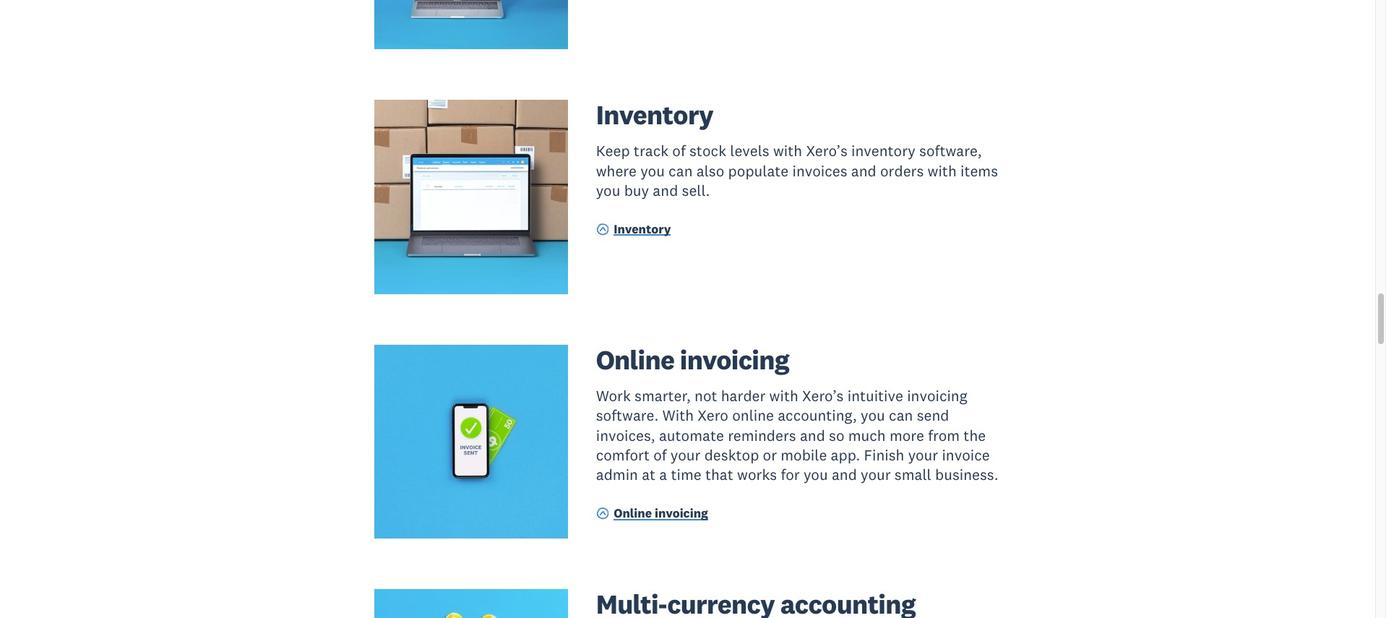 Task type: describe. For each thing, give the bounding box(es) containing it.
smarter,
[[635, 386, 691, 405]]

for
[[781, 465, 800, 484]]

invoicing inside work smarter, not harder with xero's intuitive invoicing software. with xero online accounting, you can send invoices, automate reminders and so much more from the comfort of your desktop or mobile app. finish your invoice admin at a time that works for you and your small business.
[[907, 386, 968, 405]]

0 vertical spatial online invoicing
[[596, 343, 789, 377]]

online invoicing inside button
[[614, 505, 708, 521]]

can inside keep track of stock levels with xero's inventory software, where you can also populate invoices and orders with items you buy and sell.
[[669, 161, 693, 181]]

with inside work smarter, not harder with xero's intuitive invoicing software. with xero online accounting, you can send invoices, automate reminders and so much more from the comfort of your desktop or mobile app. finish your invoice admin at a time that works for you and your small business.
[[770, 386, 799, 405]]

more
[[890, 425, 925, 445]]

business.
[[935, 465, 999, 484]]

levels
[[730, 141, 770, 161]]

much
[[849, 425, 886, 445]]

so
[[829, 425, 845, 445]]

work
[[596, 386, 631, 405]]

intuitive
[[848, 386, 904, 405]]

buy
[[624, 181, 649, 200]]

items
[[961, 161, 998, 181]]

with
[[663, 406, 694, 425]]

1 horizontal spatial your
[[861, 465, 891, 484]]

small
[[895, 465, 932, 484]]

inventory
[[852, 141, 916, 161]]

reminders
[[728, 425, 796, 445]]

of inside keep track of stock levels with xero's inventory software, where you can also populate invoices and orders with items you buy and sell.
[[673, 141, 686, 161]]

you down where
[[596, 181, 621, 200]]

and down inventory
[[851, 161, 877, 181]]

xero's inside work smarter, not harder with xero's intuitive invoicing software. with xero online accounting, you can send invoices, automate reminders and so much more from the comfort of your desktop or mobile app. finish your invoice admin at a time that works for you and your small business.
[[802, 386, 844, 405]]

track
[[634, 141, 669, 161]]

and down app.
[[832, 465, 857, 484]]

online inside button
[[614, 505, 652, 521]]

invoicing inside button
[[655, 505, 708, 521]]

send
[[917, 406, 950, 425]]

inventory inside button
[[614, 221, 671, 237]]

harder
[[721, 386, 766, 405]]

the
[[964, 425, 986, 445]]



Task type: locate. For each thing, give the bounding box(es) containing it.
and
[[851, 161, 877, 181], [653, 181, 678, 200], [800, 425, 825, 445], [832, 465, 857, 484]]

not
[[695, 386, 718, 405]]

populate
[[728, 161, 789, 181]]

1 vertical spatial invoicing
[[907, 386, 968, 405]]

time
[[671, 465, 702, 484]]

of right track at the left top of page
[[673, 141, 686, 161]]

of up a
[[654, 445, 667, 465]]

with down the software,
[[928, 161, 957, 181]]

online invoicing
[[596, 343, 789, 377], [614, 505, 708, 521]]

online invoicing down a
[[614, 505, 708, 521]]

also
[[697, 161, 725, 181]]

invoicing up harder
[[680, 343, 789, 377]]

with up populate
[[773, 141, 803, 161]]

1 vertical spatial can
[[889, 406, 913, 425]]

your down finish
[[861, 465, 891, 484]]

you
[[641, 161, 665, 181], [596, 181, 621, 200], [861, 406, 885, 425], [804, 465, 828, 484]]

invoices,
[[596, 425, 655, 445]]

1 horizontal spatial can
[[889, 406, 913, 425]]

works
[[737, 465, 777, 484]]

a
[[660, 465, 667, 484]]

you down track at the left top of page
[[641, 161, 665, 181]]

online invoicing up "not"
[[596, 343, 789, 377]]

0 vertical spatial xero's
[[806, 141, 848, 161]]

you down intuitive on the bottom right of page
[[861, 406, 885, 425]]

1 vertical spatial of
[[654, 445, 667, 465]]

xero's inside keep track of stock levels with xero's inventory software, where you can also populate invoices and orders with items you buy and sell.
[[806, 141, 848, 161]]

1 vertical spatial xero's
[[802, 386, 844, 405]]

can
[[669, 161, 693, 181], [889, 406, 913, 425]]

keep track of stock levels with xero's inventory software, where you can also populate invoices and orders with items you buy and sell.
[[596, 141, 998, 200]]

sell.
[[682, 181, 710, 200]]

and right "buy"
[[653, 181, 678, 200]]

of
[[673, 141, 686, 161], [654, 445, 667, 465]]

or
[[763, 445, 777, 465]]

can inside work smarter, not harder with xero's intuitive invoicing software. with xero online accounting, you can send invoices, automate reminders and so much more from the comfort of your desktop or mobile app. finish your invoice admin at a time that works for you and your small business.
[[889, 406, 913, 425]]

1 vertical spatial inventory
[[614, 221, 671, 237]]

from
[[928, 425, 960, 445]]

0 horizontal spatial of
[[654, 445, 667, 465]]

xero
[[698, 406, 729, 425]]

at
[[642, 465, 656, 484]]

work smarter, not harder with xero's intuitive invoicing software. with xero online accounting, you can send invoices, automate reminders and so much more from the comfort of your desktop or mobile app. finish your invoice admin at a time that works for you and your small business.
[[596, 386, 999, 484]]

0 vertical spatial invoicing
[[680, 343, 789, 377]]

accounting,
[[778, 406, 857, 425]]

software.
[[596, 406, 659, 425]]

desktop
[[705, 445, 759, 465]]

of inside work smarter, not harder with xero's intuitive invoicing software. with xero online accounting, you can send invoices, automate reminders and so much more from the comfort of your desktop or mobile app. finish your invoice admin at a time that works for you and your small business.
[[654, 445, 667, 465]]

invoicing
[[680, 343, 789, 377], [907, 386, 968, 405], [655, 505, 708, 521]]

mobile
[[781, 445, 827, 465]]

0 horizontal spatial can
[[669, 161, 693, 181]]

where
[[596, 161, 637, 181]]

xero's
[[806, 141, 848, 161], [802, 386, 844, 405]]

stock
[[690, 141, 727, 161]]

with up online
[[770, 386, 799, 405]]

0 vertical spatial online
[[596, 343, 675, 377]]

inventory down "buy"
[[614, 221, 671, 237]]

inventory
[[596, 98, 714, 132], [614, 221, 671, 237]]

with
[[773, 141, 803, 161], [928, 161, 957, 181], [770, 386, 799, 405]]

you down mobile
[[804, 465, 828, 484]]

and down the accounting,
[[800, 425, 825, 445]]

that
[[706, 465, 734, 484]]

admin
[[596, 465, 638, 484]]

2 horizontal spatial your
[[908, 445, 938, 465]]

invoicing up send
[[907, 386, 968, 405]]

0 vertical spatial inventory
[[596, 98, 714, 132]]

online up work
[[596, 343, 675, 377]]

software,
[[920, 141, 982, 161]]

xero's up the accounting,
[[802, 386, 844, 405]]

orders
[[881, 161, 924, 181]]

online
[[596, 343, 675, 377], [614, 505, 652, 521]]

your up time
[[671, 445, 701, 465]]

invoices
[[793, 161, 848, 181]]

online invoicing button
[[596, 505, 708, 525]]

keep
[[596, 141, 630, 161]]

2 vertical spatial invoicing
[[655, 505, 708, 521]]

inventory up track at the left top of page
[[596, 98, 714, 132]]

1 horizontal spatial of
[[673, 141, 686, 161]]

finish
[[864, 445, 905, 465]]

online
[[732, 406, 774, 425]]

can up sell.
[[669, 161, 693, 181]]

1 vertical spatial online
[[614, 505, 652, 521]]

0 horizontal spatial your
[[671, 445, 701, 465]]

invoice
[[942, 445, 990, 465]]

0 vertical spatial can
[[669, 161, 693, 181]]

0 vertical spatial of
[[673, 141, 686, 161]]

online down admin
[[614, 505, 652, 521]]

app.
[[831, 445, 860, 465]]

inventory button
[[596, 221, 671, 240]]

can up more
[[889, 406, 913, 425]]

invoicing down time
[[655, 505, 708, 521]]

1 vertical spatial online invoicing
[[614, 505, 708, 521]]

your
[[671, 445, 701, 465], [908, 445, 938, 465], [861, 465, 891, 484]]

your up small
[[908, 445, 938, 465]]

xero's up 'invoices'
[[806, 141, 848, 161]]

comfort
[[596, 445, 650, 465]]

automate
[[659, 425, 724, 445]]



Task type: vqa. For each thing, say whether or not it's contained in the screenshot.
bills,
no



